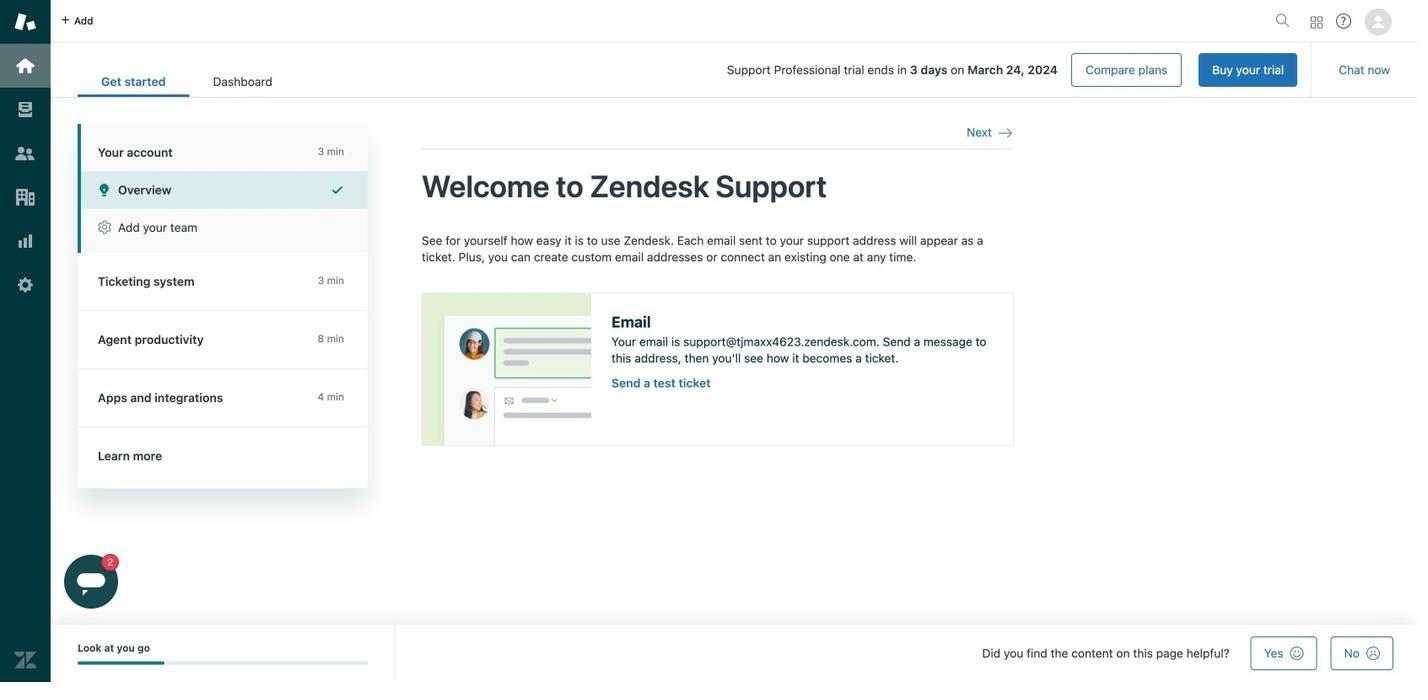 Task type: vqa. For each thing, say whether or not it's contained in the screenshot.
March 24, 2024 text box on the right top of the page
yes



Task type: describe. For each thing, give the bounding box(es) containing it.
example of email conversation inside of the ticketing system and the customer is asking the agent about reimbursement policy. image
[[423, 293, 592, 445]]

zendesk support image
[[14, 11, 36, 33]]

zendesk image
[[14, 650, 36, 672]]

March 24, 2024 text field
[[968, 63, 1058, 77]]

zendesk products image
[[1311, 16, 1323, 28]]



Task type: locate. For each thing, give the bounding box(es) containing it.
reporting image
[[14, 230, 36, 252]]

main element
[[0, 0, 51, 683]]

progress bar
[[78, 662, 368, 665]]

tab list
[[78, 66, 296, 97]]

organizations image
[[14, 186, 36, 208]]

get help image
[[1337, 14, 1352, 29]]

tab
[[189, 66, 296, 97]]

heading
[[78, 124, 368, 171]]

get started image
[[14, 55, 36, 77]]

admin image
[[14, 274, 36, 296]]

views image
[[14, 99, 36, 121]]

customers image
[[14, 143, 36, 165]]



